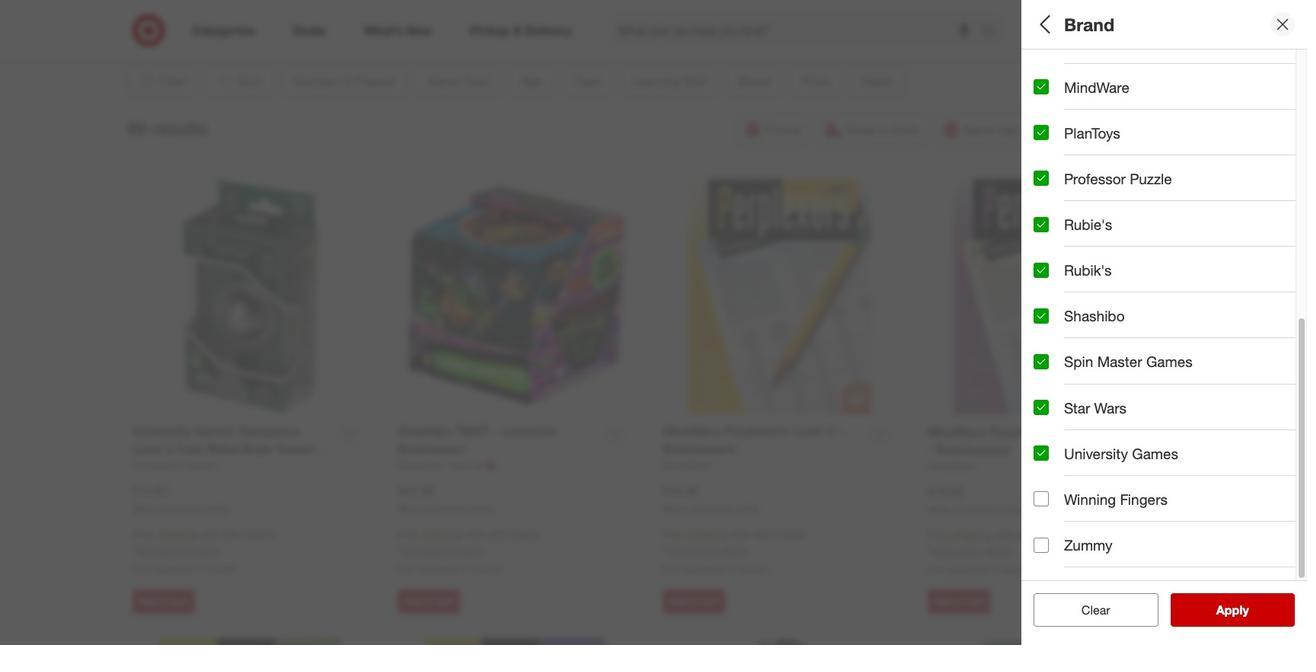 Task type: locate. For each thing, give the bounding box(es) containing it.
exclusions
[[136, 544, 187, 557], [402, 544, 453, 557], [667, 544, 718, 557], [932, 545, 983, 558]]

results right '99'
[[151, 117, 208, 138]]

not
[[133, 563, 150, 576], [398, 563, 415, 576], [663, 563, 680, 576], [928, 563, 945, 576]]

by
[[1069, 545, 1085, 563]]

Star Wars checkbox
[[1034, 400, 1049, 415]]

see
[[1201, 603, 1223, 618]]

University Games checkbox
[[1034, 446, 1049, 461]]

learning skill coding; creative thinking; creativity; fine motor skills; gr
[[1034, 273, 1308, 306]]

$35
[[223, 528, 240, 541], [488, 528, 505, 541], [754, 528, 771, 541], [1019, 529, 1036, 542]]

see results button
[[1171, 594, 1296, 627]]

skills;
[[1269, 293, 1296, 306]]

$16.95 when purchased online
[[663, 483, 760, 515], [928, 484, 1025, 516]]

results
[[151, 117, 208, 138], [1226, 603, 1266, 618]]

Rubik's checkbox
[[1034, 263, 1049, 278]]

Rubie's checkbox
[[1034, 217, 1049, 232]]

1 vertical spatial brand
[[1034, 327, 1076, 344]]

$25.99 when purchased online
[[398, 483, 495, 515]]

stores
[[208, 563, 238, 576], [474, 563, 503, 576], [739, 563, 768, 576], [1004, 563, 1033, 576]]

$14.87
[[133, 483, 169, 498]]

brand for brand
[[1065, 13, 1115, 35]]

free
[[133, 528, 154, 541], [398, 528, 419, 541], [663, 528, 684, 541], [928, 529, 949, 542]]

2
[[1046, 80, 1052, 93]]

apply.
[[190, 544, 219, 557], [456, 544, 484, 557], [721, 544, 749, 557], [986, 545, 1015, 558]]

brand up 'alice' in the right bottom of the page
[[1034, 327, 1076, 344]]

plantoys
[[1065, 124, 1121, 142]]

sponsored
[[1060, 36, 1105, 48]]

in
[[1060, 346, 1069, 359], [197, 563, 205, 576], [462, 563, 471, 576], [727, 563, 736, 576], [993, 563, 1001, 576]]

0 vertical spatial brand
[[1065, 13, 1115, 35]]

online inside "$14.87 when purchased online"
[[205, 503, 229, 515]]

0 horizontal spatial type
[[1034, 220, 1066, 237]]

2 clear from the left
[[1082, 603, 1111, 618]]

Professor Puzzle checkbox
[[1034, 171, 1049, 186]]

type inside type board games; brainteasers
[[1034, 220, 1066, 237]]

deals
[[1034, 439, 1073, 456]]

1 horizontal spatial type
[[1079, 113, 1111, 131]]

all filters
[[1034, 13, 1107, 35]]

games; right the classic
[[1072, 133, 1109, 146]]

see results
[[1201, 603, 1266, 618]]

game type classic games; creative games
[[1034, 113, 1188, 146]]

games inside game type classic games; creative games
[[1154, 133, 1188, 146]]

brand inside brand alice in wonderland; bepuzzled; chuckle & roar; educatio
[[1034, 327, 1076, 344]]

clear left all
[[1074, 603, 1103, 618]]

brand
[[1065, 13, 1115, 35], [1034, 327, 1076, 344]]

1 vertical spatial type
[[1034, 220, 1066, 237]]

2 vertical spatial games
[[1133, 445, 1179, 462]]

0 vertical spatial games
[[1154, 133, 1188, 146]]

creative up "shashibo"
[[1075, 293, 1114, 306]]

games; inside type board games; brainteasers
[[1066, 240, 1103, 253]]

brainteasers
[[1106, 240, 1166, 253]]

clear down by
[[1082, 603, 1111, 618]]

rating
[[1079, 492, 1124, 510]]

brand inside dialog
[[1065, 13, 1115, 35]]

1 vertical spatial creative
[[1075, 293, 1114, 306]]

fingers
[[1121, 491, 1168, 508]]

shipping
[[157, 528, 197, 541], [422, 528, 463, 541], [687, 528, 728, 541], [952, 529, 993, 542]]

available
[[153, 563, 194, 576], [418, 563, 459, 576], [683, 563, 725, 576], [948, 563, 990, 576]]

0 vertical spatial type
[[1079, 113, 1111, 131]]

MindWare checkbox
[[1034, 79, 1049, 95]]

clear button
[[1034, 594, 1159, 627]]

online inside $25.99 when purchased online
[[470, 503, 495, 515]]

rubie's
[[1065, 216, 1113, 233]]

results right see
[[1226, 603, 1266, 618]]

brand up sponsored
[[1065, 13, 1115, 35]]

0 vertical spatial results
[[151, 117, 208, 138]]

classic
[[1034, 133, 1069, 146]]

mindware
[[1065, 78, 1130, 96]]

results for 99 results
[[151, 117, 208, 138]]

1 horizontal spatial results
[[1226, 603, 1266, 618]]

exclusions apply. button
[[136, 544, 219, 559], [402, 544, 484, 559], [667, 544, 749, 559], [932, 544, 1015, 560]]

when
[[133, 503, 156, 515], [398, 503, 422, 515], [663, 503, 687, 515], [928, 504, 952, 516]]

1 vertical spatial results
[[1226, 603, 1266, 618]]

learning
[[1034, 273, 1095, 291]]

chuckle
[[1191, 346, 1230, 359]]

online
[[205, 503, 229, 515], [470, 503, 495, 515], [735, 503, 760, 515], [1001, 504, 1025, 516]]

type down mindware
[[1079, 113, 1111, 131]]

purchased
[[159, 503, 202, 515], [424, 503, 468, 515], [689, 503, 733, 515], [955, 504, 998, 516]]

creative up professor puzzle
[[1112, 133, 1151, 146]]

$16.95
[[663, 483, 700, 498], [928, 484, 965, 499]]

*
[[133, 544, 136, 557], [398, 544, 402, 557], [663, 544, 667, 557], [928, 545, 932, 558]]

clear all
[[1074, 603, 1119, 618]]

games; down rubie's on the top of page
[[1066, 240, 1103, 253]]

0 vertical spatial games;
[[1072, 133, 1109, 146]]

apply button
[[1171, 594, 1296, 627]]

0 vertical spatial creative
[[1112, 133, 1151, 146]]

master
[[1098, 353, 1143, 371]]

spin master games
[[1065, 353, 1193, 371]]

creative inside learning skill coding; creative thinking; creativity; fine motor skills; gr
[[1075, 293, 1114, 306]]

rubik's
[[1065, 261, 1112, 279]]

sold
[[1034, 545, 1065, 563]]

orders*
[[243, 528, 278, 541], [508, 528, 543, 541], [774, 528, 808, 541], [1039, 529, 1073, 542]]

1 vertical spatial games;
[[1066, 240, 1103, 253]]

0 horizontal spatial results
[[151, 117, 208, 138]]

type inside game type classic games; creative games
[[1079, 113, 1111, 131]]

creative
[[1112, 133, 1151, 146], [1075, 293, 1114, 306]]

zummy
[[1065, 537, 1113, 554]]

apply
[[1217, 603, 1250, 618]]

professor
[[1065, 170, 1126, 187]]

results inside button
[[1226, 603, 1266, 618]]

games;
[[1072, 133, 1109, 146], [1066, 240, 1103, 253]]

clear inside 'clear all' button
[[1074, 603, 1103, 618]]

with
[[200, 528, 220, 541], [466, 528, 485, 541], [731, 528, 751, 541], [996, 529, 1016, 542]]

1 clear from the left
[[1074, 603, 1103, 618]]

of
[[1093, 60, 1107, 77]]

games
[[1154, 133, 1188, 146], [1147, 353, 1193, 371], [1133, 445, 1179, 462]]

type up board
[[1034, 220, 1066, 237]]

university
[[1065, 445, 1129, 462]]

guest
[[1034, 492, 1075, 510]]

clear inside clear button
[[1082, 603, 1111, 618]]



Task type: describe. For each thing, give the bounding box(es) containing it.
clear for clear all
[[1074, 603, 1103, 618]]

board
[[1034, 240, 1063, 253]]

brand dialog
[[1022, 0, 1308, 646]]

0 horizontal spatial $16.95
[[663, 483, 700, 498]]

university games
[[1065, 445, 1179, 462]]

mastermind
[[1065, 32, 1142, 50]]

alice
[[1034, 346, 1057, 359]]

purchased inside $25.99 when purchased online
[[424, 503, 468, 515]]

sold by
[[1034, 545, 1085, 563]]

price
[[1034, 385, 1070, 403]]

winning
[[1065, 491, 1117, 508]]

1;
[[1034, 80, 1043, 93]]

creative inside game type classic games; creative games
[[1112, 133, 1151, 146]]

number of players 1; 2
[[1034, 60, 1162, 93]]

roar;
[[1243, 346, 1269, 359]]

age kids; adult
[[1034, 167, 1086, 199]]

kids;
[[1034, 186, 1058, 199]]

when inside $25.99 when purchased online
[[398, 503, 422, 515]]

puzzle
[[1130, 170, 1173, 187]]

wonderland;
[[1072, 346, 1132, 359]]

educatio
[[1272, 346, 1308, 359]]

brand alice in wonderland; bepuzzled; chuckle & roar; educatio
[[1034, 327, 1308, 359]]

coding;
[[1034, 293, 1072, 306]]

What can we help you find? suggestions appear below search field
[[609, 14, 986, 47]]

all
[[1034, 13, 1055, 35]]

Spin Master Games checkbox
[[1034, 354, 1049, 370]]

winning fingers
[[1065, 491, 1168, 508]]

wars
[[1095, 399, 1127, 417]]

thinking;
[[1117, 293, 1160, 306]]

when inside "$14.87 when purchased online"
[[133, 503, 156, 515]]

games; inside game type classic games; creative games
[[1072, 133, 1109, 146]]

0 horizontal spatial $16.95 when purchased online
[[663, 483, 760, 515]]

PlanToys checkbox
[[1034, 125, 1049, 140]]

adult
[[1061, 186, 1086, 199]]

guest rating
[[1034, 492, 1124, 510]]

filters
[[1060, 13, 1107, 35]]

shashibo
[[1065, 307, 1125, 325]]

99
[[127, 117, 146, 138]]

clear all button
[[1034, 594, 1159, 627]]

search button
[[976, 14, 1012, 50]]

spin
[[1065, 353, 1094, 371]]

in inside brand alice in wonderland; bepuzzled; chuckle & roar; educatio
[[1060, 346, 1069, 359]]

Shashibo checkbox
[[1034, 309, 1049, 324]]

all
[[1107, 603, 1119, 618]]

1 horizontal spatial $16.95 when purchased online
[[928, 484, 1025, 516]]

price button
[[1034, 370, 1296, 423]]

99 results
[[127, 117, 208, 138]]

number
[[1034, 60, 1089, 77]]

&
[[1233, 346, 1240, 359]]

star
[[1065, 399, 1091, 417]]

age
[[1034, 167, 1061, 184]]

purchased inside "$14.87 when purchased online"
[[159, 503, 202, 515]]

professor puzzle
[[1065, 170, 1173, 187]]

advertisement region
[[191, 0, 1105, 36]]

guest rating button
[[1034, 476, 1296, 530]]

creativity;
[[1163, 293, 1211, 306]]

brand for brand alice in wonderland; bepuzzled; chuckle & roar; educatio
[[1034, 327, 1076, 344]]

all filters dialog
[[1022, 0, 1308, 646]]

Zummy checkbox
[[1034, 538, 1049, 553]]

clear for clear
[[1082, 603, 1111, 618]]

search
[[976, 24, 1012, 39]]

star wars
[[1065, 399, 1127, 417]]

motor
[[1237, 293, 1266, 306]]

gr
[[1299, 293, 1308, 306]]

1 horizontal spatial $16.95
[[928, 484, 965, 499]]

1 vertical spatial games
[[1147, 353, 1193, 371]]

deals button
[[1034, 423, 1296, 476]]

type board games; brainteasers
[[1034, 220, 1166, 253]]

players
[[1111, 60, 1162, 77]]

$14.87 when purchased online
[[133, 483, 229, 515]]

game
[[1034, 113, 1075, 131]]

fine
[[1214, 293, 1234, 306]]

results for see results
[[1226, 603, 1266, 618]]

skill
[[1099, 273, 1127, 291]]

Winning Fingers checkbox
[[1034, 492, 1049, 507]]

$25.99
[[398, 483, 434, 498]]

bepuzzled;
[[1135, 346, 1188, 359]]

sold by button
[[1034, 530, 1296, 583]]



Task type: vqa. For each thing, say whether or not it's contained in the screenshot.
the 18442
no



